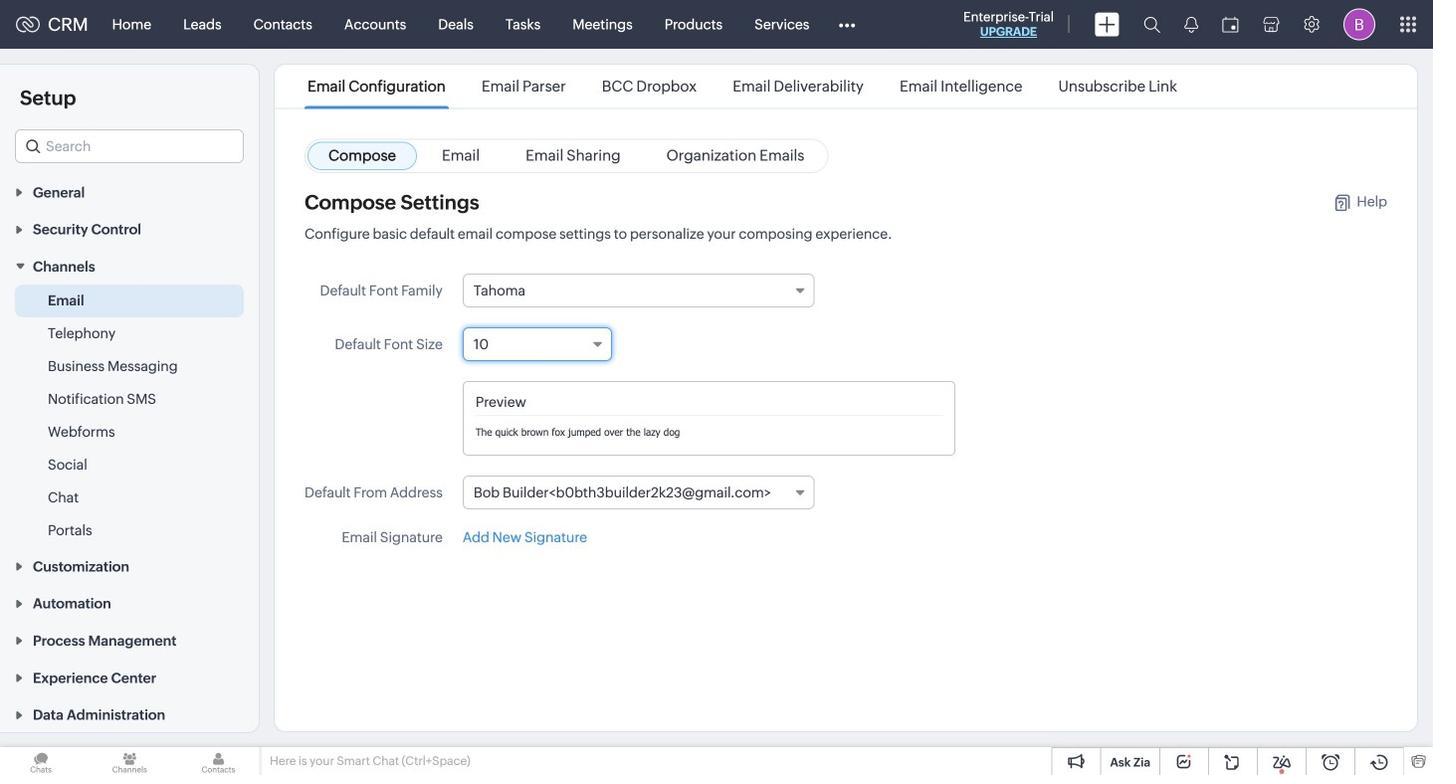 Task type: describe. For each thing, give the bounding box(es) containing it.
chats image
[[0, 748, 82, 776]]

search element
[[1132, 0, 1173, 49]]

create menu element
[[1083, 0, 1132, 48]]

none field search
[[15, 129, 244, 163]]

Search text field
[[16, 130, 243, 162]]

signals element
[[1173, 0, 1211, 49]]

contacts image
[[178, 748, 259, 776]]

channels image
[[89, 748, 171, 776]]

signals image
[[1185, 16, 1199, 33]]

profile image
[[1344, 8, 1376, 40]]



Task type: locate. For each thing, give the bounding box(es) containing it.
profile element
[[1332, 0, 1388, 48]]

search image
[[1144, 16, 1161, 33]]

calendar image
[[1223, 16, 1240, 32]]

Other Modules field
[[826, 8, 869, 40]]

None field
[[15, 129, 244, 163], [463, 274, 815, 308], [463, 328, 612, 361], [463, 476, 815, 510], [463, 274, 815, 308], [463, 328, 612, 361], [463, 476, 815, 510]]

region
[[0, 285, 259, 548]]

list
[[290, 65, 1196, 108]]

create menu image
[[1095, 12, 1120, 36]]

logo image
[[16, 16, 40, 32]]



Task type: vqa. For each thing, say whether or not it's contained in the screenshot.
other modules field
yes



